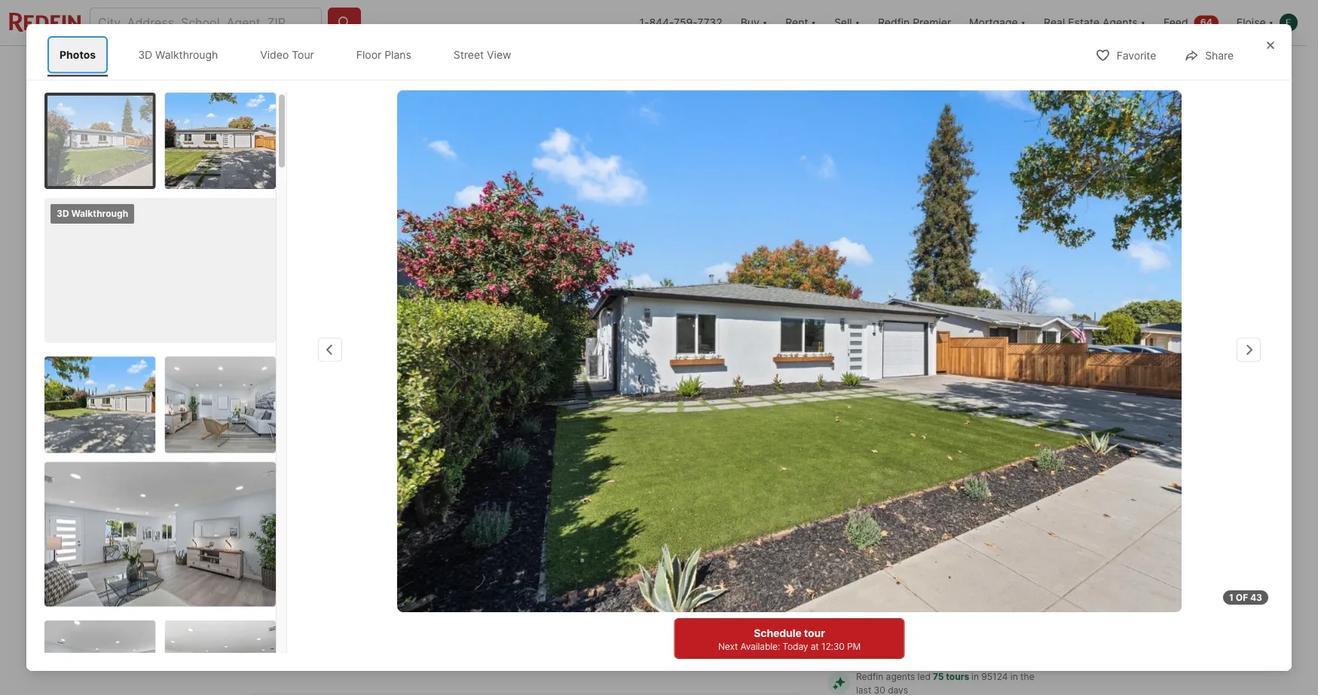 Task type: vqa. For each thing, say whether or not it's contained in the screenshot.
redfin
yes



Task type: describe. For each thing, give the bounding box(es) containing it.
jose
[[391, 483, 422, 498]]

at
[[811, 641, 819, 652]]

ft
[[604, 542, 615, 556]]

3 beds
[[455, 518, 484, 556]]

photos
[[60, 48, 96, 61]]

details
[[495, 60, 528, 73]]

last
[[856, 685, 871, 696]]

schedule for schedule tour
[[899, 627, 953, 641]]

street view tab
[[442, 36, 523, 73]]

1 of 43
[[1229, 592, 1262, 603]]

san jose is a hot market tour it before it's gone!
[[293, 603, 691, 638]]

agents
[[886, 672, 915, 682]]

times
[[673, 655, 706, 669]]

share
[[1205, 49, 1234, 62]]

feed
[[1164, 16, 1188, 29]]

search
[[296, 60, 333, 73]]

,
[[422, 483, 425, 498]]

1757
[[249, 483, 277, 498]]

person
[[885, 579, 917, 590]]

1 tab from the left
[[545, 49, 665, 85]]

64
[[1200, 17, 1213, 28]]

759-
[[674, 16, 697, 29]]

0 vertical spatial 95124
[[449, 483, 484, 498]]

tuesday 31 oct
[[919, 488, 960, 540]]

property details tab
[[432, 49, 545, 85]]

video for video tour
[[260, 48, 289, 61]]

redfin for redfin premier
[[878, 16, 910, 29]]

video tour
[[260, 48, 314, 61]]

get pre-approved link
[[327, 543, 419, 556]]

street view inside tab
[[454, 48, 511, 61]]

jose
[[318, 603, 347, 617]]

next image
[[1039, 502, 1063, 526]]

wednesday 1 nov
[[986, 488, 1042, 540]]

ca
[[428, 483, 445, 498]]

1 horizontal spatial 95124
[[982, 672, 1008, 682]]

chat
[[1025, 579, 1043, 590]]

ave
[[334, 483, 356, 498]]

tour for schedule tour next available: today at 12:30 pm
[[804, 627, 825, 640]]

for sale -
[[263, 456, 324, 468]]

overview
[[366, 60, 415, 73]]

tour for schedule tour
[[956, 627, 980, 641]]

floor inside button
[[513, 402, 539, 415]]

video
[[999, 579, 1022, 590]]

tuesday
[[919, 488, 960, 499]]

favorite
[[1117, 49, 1156, 62]]

list box containing tour in person
[[822, 565, 1057, 604]]

1 inside wednesday 1 nov
[[1009, 501, 1019, 527]]

in the last 30 days
[[856, 672, 1037, 696]]

30 inside in the last 30 days
[[874, 685, 885, 696]]

12:30
[[821, 641, 845, 652]]

hillsdale
[[280, 483, 331, 498]]

42
[[981, 402, 994, 415]]

plans inside button
[[542, 402, 570, 415]]

street inside button
[[622, 402, 654, 415]]

wednesday
[[986, 488, 1042, 499]]

oct for 31
[[930, 529, 949, 540]]

City, Address, School, Agent, ZIP search field
[[90, 8, 322, 38]]

beds
[[455, 541, 484, 556]]

submit search image
[[337, 15, 352, 30]]

tour inside the san jose is a hot market tour it before it's gone!
[[559, 624, 585, 638]]

plans inside tab
[[385, 48, 411, 61]]

1-844-759-7732
[[639, 16, 723, 29]]

1 vertical spatial 3d walkthrough
[[57, 208, 128, 219]]

property details
[[449, 60, 528, 73]]

san
[[293, 603, 316, 617]]

-
[[316, 456, 321, 468]]

map entry image
[[698, 454, 798, 554]]

monday 30 oct
[[845, 488, 885, 540]]

a
[[362, 603, 369, 617]]

of
[[1236, 592, 1248, 603]]

in inside in the last 30 days
[[1011, 672, 1018, 682]]

walkthrough inside tab
[[155, 48, 218, 61]]

market
[[394, 603, 436, 617]]

2 tab from the left
[[665, 49, 738, 85]]

schedule tour button
[[822, 616, 1057, 652]]

today
[[783, 641, 808, 652]]

this
[[889, 454, 921, 475]]

schedule tour
[[899, 627, 980, 641]]

video tour tab
[[248, 36, 326, 73]]

sale
[[287, 456, 313, 468]]

home
[[925, 454, 972, 475]]

street view button
[[589, 394, 695, 424]]

75
[[933, 672, 944, 682]]

tour via video chat
[[962, 579, 1043, 590]]

7732
[[697, 16, 723, 29]]

1,060 sq ft
[[585, 518, 633, 556]]

bath
[[520, 541, 546, 556]]

bath link
[[520, 541, 546, 556]]

go tour this home
[[822, 454, 972, 475]]

view inside button
[[656, 402, 682, 415]]

the
[[1021, 672, 1035, 682]]

in inside tour in person option
[[875, 579, 883, 590]]

redfin premier button
[[869, 0, 960, 45]]

floor plans button
[[480, 394, 583, 424]]

31
[[927, 501, 952, 527]]

today:
[[249, 654, 288, 669]]

oct for 30
[[855, 529, 874, 540]]

0 horizontal spatial 3d
[[57, 208, 69, 219]]

led
[[918, 672, 931, 682]]

schedule tour next available: today at 12:30 pm
[[718, 627, 861, 652]]

redfin agents led 75 tours in 95124
[[856, 672, 1008, 682]]

floor inside tab
[[356, 48, 382, 61]]

tour via video chat option
[[931, 565, 1057, 604]]



Task type: locate. For each thing, give the bounding box(es) containing it.
0 vertical spatial 30
[[850, 501, 880, 527]]

1 vertical spatial walkthrough
[[71, 208, 128, 219]]

floor plans
[[356, 48, 411, 61], [513, 402, 570, 415]]

tour up at
[[804, 627, 825, 640]]

1 inside dialog
[[1229, 592, 1234, 603]]

schedule inside 'schedule tour next available: today at 12:30 pm'
[[754, 627, 802, 640]]

42 photos
[[981, 402, 1033, 415]]

floor plans tab
[[344, 36, 423, 73]]

oct down monday
[[855, 529, 874, 540]]

schedule inside "button"
[[899, 627, 953, 641]]

1,060
[[585, 518, 633, 539]]

1 for 1 bath
[[520, 518, 528, 539]]

tab down 7732
[[665, 49, 738, 85]]

tour inside "button"
[[956, 627, 980, 641]]

in left the the
[[1011, 672, 1018, 682]]

oct inside monday 30 oct
[[855, 529, 874, 540]]

before
[[599, 624, 636, 638]]

1757 hillsdale ave san jose , ca 95124
[[249, 483, 484, 498]]

list box
[[822, 565, 1057, 604]]

view
[[487, 48, 511, 61], [656, 402, 682, 415]]

1-844-759-7732 link
[[639, 16, 723, 29]]

redfin left the premier on the top of page
[[878, 16, 910, 29]]

$1,098,000
[[249, 518, 348, 539]]

more times link
[[640, 655, 706, 669]]

1 horizontal spatial 1
[[1009, 501, 1019, 527]]

in
[[875, 579, 883, 590], [972, 672, 979, 682], [1011, 672, 1018, 682]]

0 vertical spatial 3d walkthrough
[[138, 48, 218, 61]]

tab
[[545, 49, 665, 85], [665, 49, 738, 85]]

pre-
[[348, 543, 370, 556]]

1 vertical spatial street view
[[622, 402, 682, 415]]

oct down 31
[[930, 529, 949, 540]]

2 oct from the left
[[930, 529, 949, 540]]

0 vertical spatial plans
[[385, 48, 411, 61]]

days
[[888, 685, 908, 696]]

0 horizontal spatial floor plans
[[356, 48, 411, 61]]

share button
[[1171, 39, 1247, 70]]

1 horizontal spatial 3d walkthrough
[[138, 48, 218, 61]]

0 horizontal spatial plans
[[385, 48, 411, 61]]

tour in person
[[853, 579, 917, 590]]

1757 hillsdale ave, san jose, ca 95124 image
[[249, 88, 815, 436], [822, 88, 1057, 259], [822, 265, 1057, 436]]

plans
[[385, 48, 411, 61], [542, 402, 570, 415]]

1 vertical spatial plans
[[542, 402, 570, 415]]

go
[[822, 454, 845, 475]]

view inside tab
[[487, 48, 511, 61]]

get pre-approved
[[327, 543, 419, 556]]

gone!
[[659, 624, 691, 638]]

video inside tab
[[260, 48, 289, 61]]

1 horizontal spatial view
[[656, 402, 682, 415]]

0 horizontal spatial walkthrough
[[71, 208, 128, 219]]

0 horizontal spatial floor
[[356, 48, 382, 61]]

0 horizontal spatial tour
[[804, 627, 825, 640]]

95124 left the the
[[982, 672, 1008, 682]]

43
[[1250, 592, 1262, 603]]

redfin up last
[[856, 672, 884, 682]]

for
[[263, 456, 284, 468]]

street inside tab
[[454, 48, 484, 61]]

approved
[[370, 543, 419, 556]]

30
[[850, 501, 880, 527], [874, 685, 885, 696]]

tab list containing search
[[249, 46, 750, 85]]

0 vertical spatial walkthrough
[[155, 48, 218, 61]]

1 oct from the left
[[855, 529, 874, 540]]

floor plans inside button
[[513, 402, 570, 415]]

1 horizontal spatial floor
[[513, 402, 539, 415]]

1 horizontal spatial tour
[[849, 454, 885, 475]]

search link
[[266, 58, 333, 76]]

1 up nov
[[1009, 501, 1019, 527]]

video for video
[[431, 402, 461, 415]]

1 vertical spatial floor plans
[[513, 402, 570, 415]]

oct inside the tuesday 31 oct
[[930, 529, 949, 540]]

via
[[984, 579, 996, 590]]

tour
[[849, 454, 885, 475], [956, 627, 980, 641], [804, 627, 825, 640]]

0 vertical spatial view
[[487, 48, 511, 61]]

1 vertical spatial 3d
[[57, 208, 69, 219]]

0 horizontal spatial 3d walkthrough
[[57, 208, 128, 219]]

available:
[[740, 641, 780, 652]]

photos
[[997, 402, 1033, 415]]

image image
[[165, 92, 276, 189], [47, 95, 153, 186], [44, 198, 276, 343], [44, 356, 156, 453], [165, 356, 276, 453], [44, 462, 276, 607]]

1 left of
[[1229, 592, 1234, 603]]

1 for 1 of 43
[[1229, 592, 1234, 603]]

0 horizontal spatial oct
[[855, 529, 874, 540]]

favorite button
[[1083, 39, 1169, 70]]

pm
[[847, 641, 861, 652]]

more
[[640, 655, 670, 669]]

1 vertical spatial 95124
[[982, 672, 1008, 682]]

0 vertical spatial redfin
[[878, 16, 910, 29]]

schedule for schedule tour next available: today at 12:30 pm
[[754, 627, 802, 640]]

0 horizontal spatial video
[[260, 48, 289, 61]]

in left person
[[875, 579, 883, 590]]

0 horizontal spatial schedule
[[754, 627, 802, 640]]

street view inside button
[[622, 402, 682, 415]]

0 horizontal spatial view
[[487, 48, 511, 61]]

0 vertical spatial 3d
[[138, 48, 152, 61]]

3d walkthrough tab
[[126, 36, 230, 73]]

1 vertical spatial floor
[[513, 402, 539, 415]]

is
[[349, 603, 359, 617]]

1 horizontal spatial street
[[622, 402, 654, 415]]

property
[[449, 60, 492, 73]]

1 vertical spatial view
[[656, 402, 682, 415]]

tour up monday
[[849, 454, 885, 475]]

tours
[[946, 672, 969, 682]]

video
[[260, 48, 289, 61], [431, 402, 461, 415]]

1 vertical spatial video
[[431, 402, 461, 415]]

tour for go tour this home
[[849, 454, 885, 475]]

3d inside tab
[[138, 48, 152, 61]]

schedule up led
[[899, 627, 953, 641]]

$8,010
[[271, 543, 305, 556]]

redfin premier
[[878, 16, 951, 29]]

1757 hillsdale ave image
[[397, 90, 1182, 613]]

1
[[1009, 501, 1019, 527], [520, 518, 528, 539], [1229, 592, 1234, 603]]

0 horizontal spatial street
[[454, 48, 484, 61]]

sq
[[585, 542, 600, 556]]

1 vertical spatial 30
[[874, 685, 885, 696]]

0 horizontal spatial in
[[875, 579, 883, 590]]

1 horizontal spatial walkthrough
[[155, 48, 218, 61]]

schedule up the available:
[[754, 627, 802, 640]]

street
[[454, 48, 484, 61], [622, 402, 654, 415]]

2 horizontal spatial in
[[1011, 672, 1018, 682]]

1 horizontal spatial street view
[[622, 402, 682, 415]]

video button
[[397, 394, 474, 424]]

3d walkthrough
[[138, 48, 218, 61], [57, 208, 128, 219]]

0 vertical spatial street view
[[454, 48, 511, 61]]

0 vertical spatial floor
[[356, 48, 382, 61]]

30 inside monday 30 oct
[[850, 501, 880, 527]]

it
[[588, 624, 595, 638]]

30 right last
[[874, 685, 885, 696]]

tab list
[[44, 33, 538, 76], [249, 46, 750, 85]]

tour in person option
[[822, 565, 931, 604]]

overview tab
[[349, 49, 432, 85]]

dialog containing photos
[[26, 24, 1292, 696]]

3
[[455, 518, 466, 539]]

in right the tours
[[972, 672, 979, 682]]

95124
[[449, 483, 484, 498], [982, 672, 1008, 682]]

oct
[[855, 529, 874, 540], [930, 529, 949, 540]]

0 vertical spatial street
[[454, 48, 484, 61]]

tour up the tours
[[956, 627, 980, 641]]

get
[[327, 543, 345, 556]]

1 horizontal spatial video
[[431, 402, 461, 415]]

1 vertical spatial redfin
[[856, 672, 884, 682]]

floor
[[356, 48, 382, 61], [513, 402, 539, 415]]

dialog
[[26, 24, 1292, 696]]

more times
[[640, 655, 706, 669]]

1 up "bath"
[[520, 518, 528, 539]]

1 inside "1 bath"
[[520, 518, 528, 539]]

0 horizontal spatial street view
[[454, 48, 511, 61]]

redfin for redfin agents led 75 tours in 95124
[[856, 672, 884, 682]]

est. $8,010
[[249, 543, 305, 556]]

95124 right ca
[[449, 483, 484, 498]]

3d walkthrough inside tab
[[138, 48, 218, 61]]

1 horizontal spatial schedule
[[899, 627, 953, 641]]

tab list containing photos
[[44, 33, 538, 76]]

tour inside tab
[[292, 48, 314, 61]]

monday
[[845, 488, 885, 499]]

1 bath
[[520, 518, 546, 556]]

2 horizontal spatial 1
[[1229, 592, 1234, 603]]

photos tab
[[47, 36, 108, 73]]

premier
[[913, 16, 951, 29]]

it's
[[639, 624, 655, 638]]

1 vertical spatial street
[[622, 402, 654, 415]]

30 down monday
[[850, 501, 880, 527]]

2 horizontal spatial tour
[[956, 627, 980, 641]]

est.
[[249, 543, 268, 556]]

None button
[[831, 479, 899, 550], [905, 480, 974, 549], [980, 480, 1048, 549], [831, 479, 899, 550], [905, 480, 974, 549], [980, 480, 1048, 549]]

0 horizontal spatial 1
[[520, 518, 528, 539]]

1 horizontal spatial oct
[[930, 529, 949, 540]]

1 horizontal spatial in
[[972, 672, 979, 682]]

0 horizontal spatial 95124
[[449, 483, 484, 498]]

video inside button
[[431, 402, 461, 415]]

tab down 1-
[[545, 49, 665, 85]]

user photo image
[[1280, 14, 1298, 32]]

1 horizontal spatial 3d
[[138, 48, 152, 61]]

floor plans inside tab
[[356, 48, 411, 61]]

tour inside 'schedule tour next available: today at 12:30 pm'
[[804, 627, 825, 640]]

0 vertical spatial floor plans
[[356, 48, 411, 61]]

hot
[[372, 603, 392, 617]]

42 photos button
[[947, 394, 1045, 424]]

1 horizontal spatial floor plans
[[513, 402, 570, 415]]

1 horizontal spatial plans
[[542, 402, 570, 415]]

0 vertical spatial video
[[260, 48, 289, 61]]

redfin inside button
[[878, 16, 910, 29]]

next
[[718, 641, 738, 652]]



